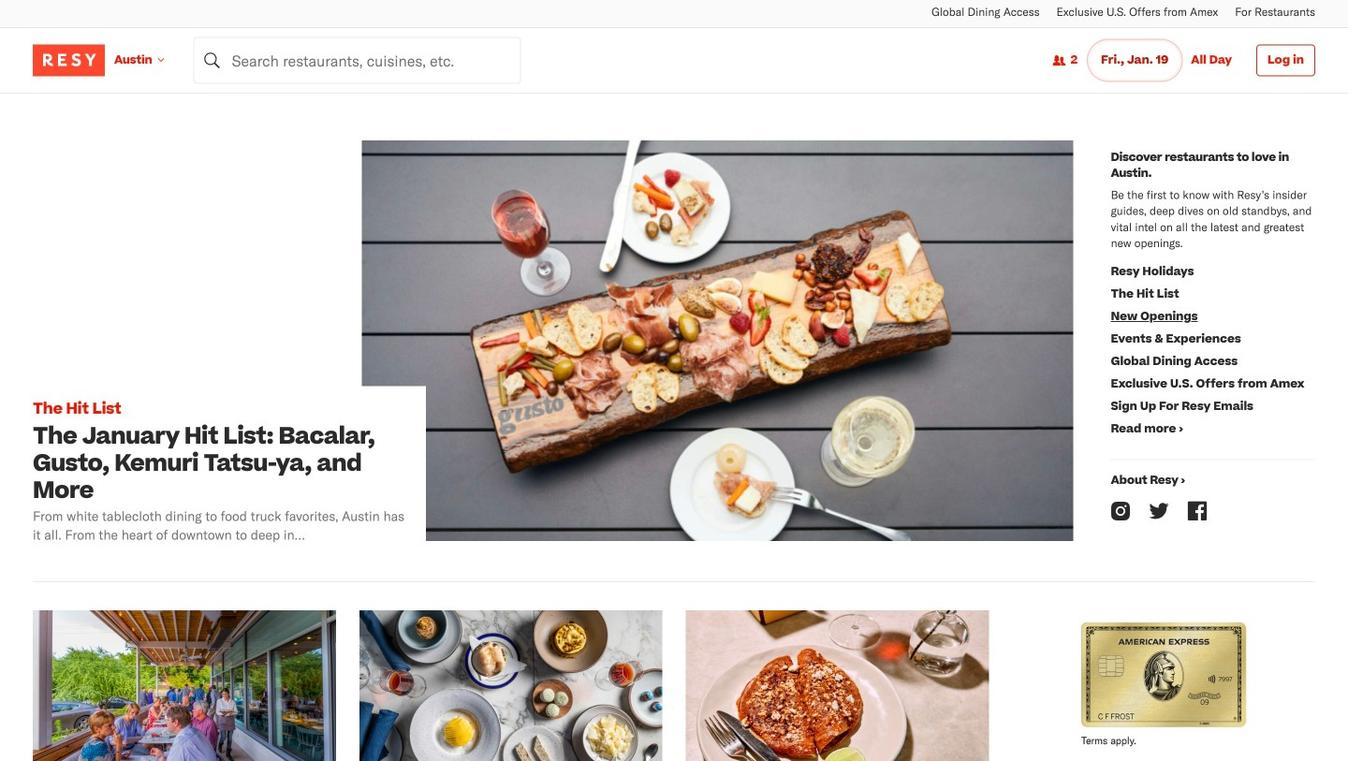 Task type: locate. For each thing, give the bounding box(es) containing it.
about resy, statistics, and social media links element
[[1102, 141, 1316, 554]]



Task type: describe. For each thing, give the bounding box(es) containing it.
resy blog content element
[[33, 94, 1316, 762]]

Search restaurants, cuisines, etc. text field
[[194, 37, 521, 84]]



Task type: vqa. For each thing, say whether or not it's contained in the screenshot.
4.8 out of 5 stars icon at top
no



